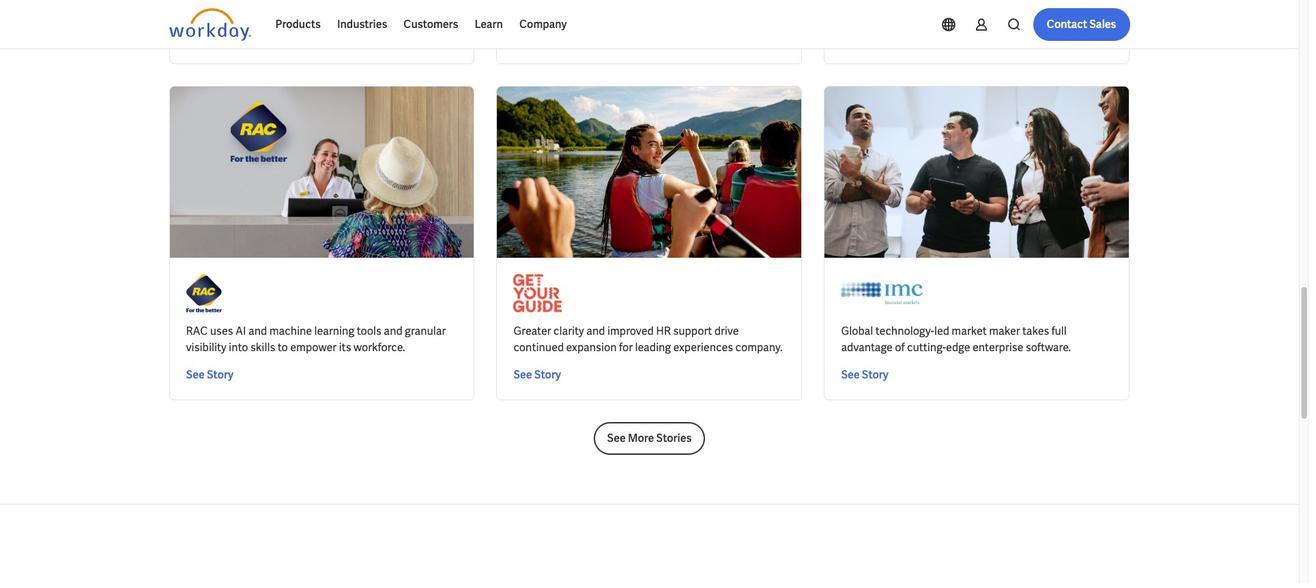 Task type: describe. For each thing, give the bounding box(es) containing it.
see story down topic
[[186, 31, 234, 46]]

more inside button
[[628, 431, 654, 446]]

advantage
[[841, 341, 893, 355]]

more button
[[458, 8, 519, 35]]

story for global
[[862, 368, 889, 382]]

cutting-
[[907, 341, 946, 355]]

maker
[[989, 324, 1020, 339]]

see inside button
[[607, 431, 626, 446]]

watch video
[[266, 31, 329, 46]]

see story link for greater clarity and improved hr support drive continued expansion for leading experiences company.
[[514, 367, 561, 384]]

market
[[952, 324, 987, 339]]

hr
[[656, 324, 671, 339]]

clear
[[534, 15, 557, 27]]

customers
[[404, 17, 458, 31]]

learning
[[314, 324, 355, 339]]

see story link down 'clear'
[[514, 31, 561, 47]]

story left industry button
[[207, 31, 234, 46]]

enterprise
[[973, 341, 1024, 355]]

for
[[619, 341, 633, 355]]

industry
[[252, 15, 289, 27]]

clarity
[[554, 324, 584, 339]]

imc group image
[[841, 274, 923, 313]]

story for greater
[[534, 368, 561, 382]]

continued
[[514, 341, 564, 355]]

see for the see story link below 'clear'
[[514, 31, 532, 46]]

tools
[[357, 324, 382, 339]]

drive
[[715, 324, 739, 339]]

products
[[275, 17, 321, 31]]

sales
[[1090, 17, 1117, 31]]

led
[[935, 324, 950, 339]]

company.
[[736, 341, 783, 355]]

rac uses ai and machine learning tools and granular visibility into skills to empower its workforce.
[[186, 324, 446, 355]]

visibility
[[186, 341, 226, 355]]

improved
[[608, 324, 654, 339]]

industries
[[337, 17, 387, 31]]

see story link for rac uses ai and machine learning tools and granular visibility into skills to empower its workforce.
[[186, 367, 234, 384]]

industry button
[[241, 8, 316, 35]]

contact sales
[[1047, 17, 1117, 31]]

its
[[339, 341, 351, 355]]

technology-
[[876, 324, 935, 339]]

customers button
[[396, 8, 467, 41]]

see for the see story link underneath topic
[[186, 31, 205, 46]]

of
[[895, 341, 905, 355]]

getyourguide deutschland gmbh image
[[514, 274, 562, 313]]

learn button
[[467, 8, 511, 41]]

all
[[559, 15, 570, 27]]

see more stories button
[[594, 423, 706, 455]]

stories
[[656, 431, 692, 446]]

more inside button
[[468, 15, 491, 27]]

company button
[[511, 8, 575, 41]]

see more stories
[[607, 431, 692, 446]]

greater
[[514, 324, 551, 339]]



Task type: locate. For each thing, give the bounding box(es) containing it.
see story down visibility
[[186, 368, 234, 382]]

2 and from the left
[[384, 324, 403, 339]]

see story for greater clarity and improved hr support drive continued expansion for leading experiences company.
[[514, 368, 561, 382]]

empower
[[290, 341, 337, 355]]

rac
[[186, 324, 208, 339]]

1 horizontal spatial more
[[628, 431, 654, 446]]

see for greater clarity and improved hr support drive continued expansion for leading experiences company. the see story link
[[514, 368, 532, 382]]

experiences
[[674, 341, 733, 355]]

expansion
[[566, 341, 617, 355]]

software.
[[1026, 341, 1071, 355]]

watch
[[266, 31, 298, 46]]

takes
[[1023, 324, 1050, 339]]

and inside the greater clarity and improved hr support drive continued expansion for leading experiences company.
[[587, 324, 605, 339]]

see story link for global technology-led market maker takes full advantage of cutting-edge enterprise software.
[[841, 367, 889, 384]]

edge
[[946, 341, 971, 355]]

see story for global technology-led market maker takes full advantage of cutting-edge enterprise software.
[[841, 368, 889, 382]]

see story link down visibility
[[186, 367, 234, 384]]

into
[[229, 341, 248, 355]]

topic button
[[169, 8, 230, 35]]

workforce.
[[354, 341, 405, 355]]

clear all
[[534, 15, 570, 27]]

see story down the continued
[[514, 368, 561, 382]]

business outcome button
[[327, 8, 447, 35]]

1 horizontal spatial and
[[384, 324, 403, 339]]

2 horizontal spatial and
[[587, 324, 605, 339]]

Search Customer Stories text field
[[936, 9, 1104, 33]]

see story for rac uses ai and machine learning tools and granular visibility into skills to empower its workforce.
[[186, 368, 234, 382]]

granular
[[405, 324, 446, 339]]

see story link down the continued
[[514, 367, 561, 384]]

global technology-led market maker takes full advantage of cutting-edge enterprise software.
[[841, 324, 1071, 355]]

see story
[[186, 31, 234, 46], [514, 31, 561, 46], [186, 368, 234, 382], [514, 368, 561, 382], [841, 368, 889, 382]]

see story link down topic
[[186, 31, 234, 47]]

outcome
[[379, 15, 419, 27]]

see story down 'clear'
[[514, 31, 561, 46]]

and
[[248, 324, 267, 339], [384, 324, 403, 339], [587, 324, 605, 339]]

and up expansion
[[587, 324, 605, 339]]

3 and from the left
[[587, 324, 605, 339]]

full
[[1052, 324, 1067, 339]]

uses
[[210, 324, 233, 339]]

to
[[278, 341, 288, 355]]

see for global technology-led market maker takes full advantage of cutting-edge enterprise software.'s the see story link
[[841, 368, 860, 382]]

more
[[468, 15, 491, 27], [628, 431, 654, 446]]

story down 'clear'
[[534, 31, 561, 46]]

rac (racwa holdings pty ltd) image
[[186, 274, 222, 313]]

see story link
[[186, 31, 234, 47], [514, 31, 561, 47], [186, 367, 234, 384], [514, 367, 561, 384], [841, 367, 889, 384]]

and right ai
[[248, 324, 267, 339]]

1 vertical spatial more
[[628, 431, 654, 446]]

story
[[207, 31, 234, 46], [534, 31, 561, 46], [207, 368, 234, 382], [534, 368, 561, 382], [862, 368, 889, 382]]

video
[[300, 31, 329, 46]]

more left 'stories'
[[628, 431, 654, 446]]

1 and from the left
[[248, 324, 267, 339]]

more right customers
[[468, 15, 491, 27]]

skills
[[251, 341, 275, 355]]

see story down advantage on the bottom right
[[841, 368, 889, 382]]

story for rac
[[207, 368, 234, 382]]

contact
[[1047, 17, 1088, 31]]

0 horizontal spatial and
[[248, 324, 267, 339]]

see for rac uses ai and machine learning tools and granular visibility into skills to empower its workforce.'s the see story link
[[186, 368, 205, 382]]

topic
[[180, 15, 203, 27]]

support
[[673, 324, 712, 339]]

machine
[[269, 324, 312, 339]]

go to the homepage image
[[169, 8, 251, 41]]

see
[[186, 31, 205, 46], [514, 31, 532, 46], [186, 368, 205, 382], [514, 368, 532, 382], [841, 368, 860, 382], [607, 431, 626, 446]]

see story link down advantage on the bottom right
[[841, 367, 889, 384]]

story down advantage on the bottom right
[[862, 368, 889, 382]]

contact sales link
[[1033, 8, 1130, 41]]

story down the continued
[[534, 368, 561, 382]]

0 horizontal spatial more
[[468, 15, 491, 27]]

business
[[338, 15, 377, 27]]

global
[[841, 324, 873, 339]]

greater clarity and improved hr support drive continued expansion for leading experiences company.
[[514, 324, 783, 355]]

industries button
[[329, 8, 396, 41]]

ai
[[236, 324, 246, 339]]

story down visibility
[[207, 368, 234, 382]]

company
[[520, 17, 567, 31]]

leading
[[635, 341, 671, 355]]

and up workforce.
[[384, 324, 403, 339]]

watch video link
[[244, 31, 329, 47]]

products button
[[267, 8, 329, 41]]

clear all button
[[530, 8, 574, 35]]

0 vertical spatial more
[[468, 15, 491, 27]]

learn
[[475, 17, 503, 31]]

business outcome
[[338, 15, 419, 27]]



Task type: vqa. For each thing, say whether or not it's contained in the screenshot.
Dive at the top left of page
no



